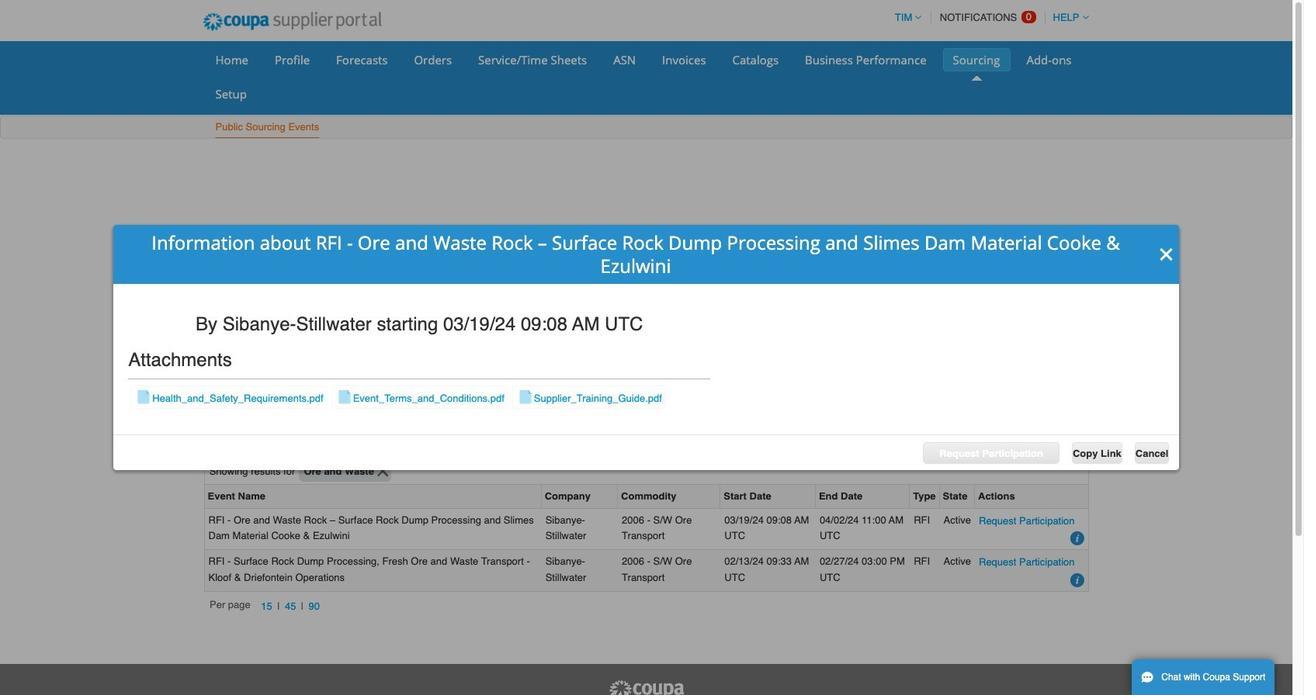 Task type: describe. For each thing, give the bounding box(es) containing it.
Search text field
[[975, 434, 1083, 456]]

company element
[[542, 486, 618, 509]]

actions element
[[976, 486, 1089, 509]]

previous image
[[220, 247, 233, 259]]

start date element
[[721, 486, 816, 509]]

close image
[[1160, 247, 1175, 262]]

type element
[[910, 486, 940, 509]]

0 horizontal spatial coupa supplier portal image
[[192, 2, 392, 41]]

state element
[[940, 486, 976, 509]]



Task type: vqa. For each thing, say whether or not it's contained in the screenshot.
Company element
yes



Task type: locate. For each thing, give the bounding box(es) containing it.
commodity element
[[618, 486, 721, 509]]

1 horizontal spatial coupa supplier portal image
[[608, 680, 685, 696]]

clear filter image
[[377, 466, 389, 478]]

1 vertical spatial coupa supplier portal image
[[608, 680, 685, 696]]

coupa supplier portal image
[[192, 2, 392, 41], [608, 680, 685, 696]]

end date element
[[816, 486, 910, 509]]

information about rfi - ore and waste rock – surface rock dump processing and slimes dam material cooke & ezulwini dialog
[[113, 225, 1180, 471]]

navigation
[[210, 599, 325, 616]]

0 vertical spatial coupa supplier portal image
[[192, 2, 392, 41]]

event name element
[[205, 486, 542, 509]]

search image
[[1064, 438, 1078, 452]]

tab list
[[204, 408, 1089, 430]]



